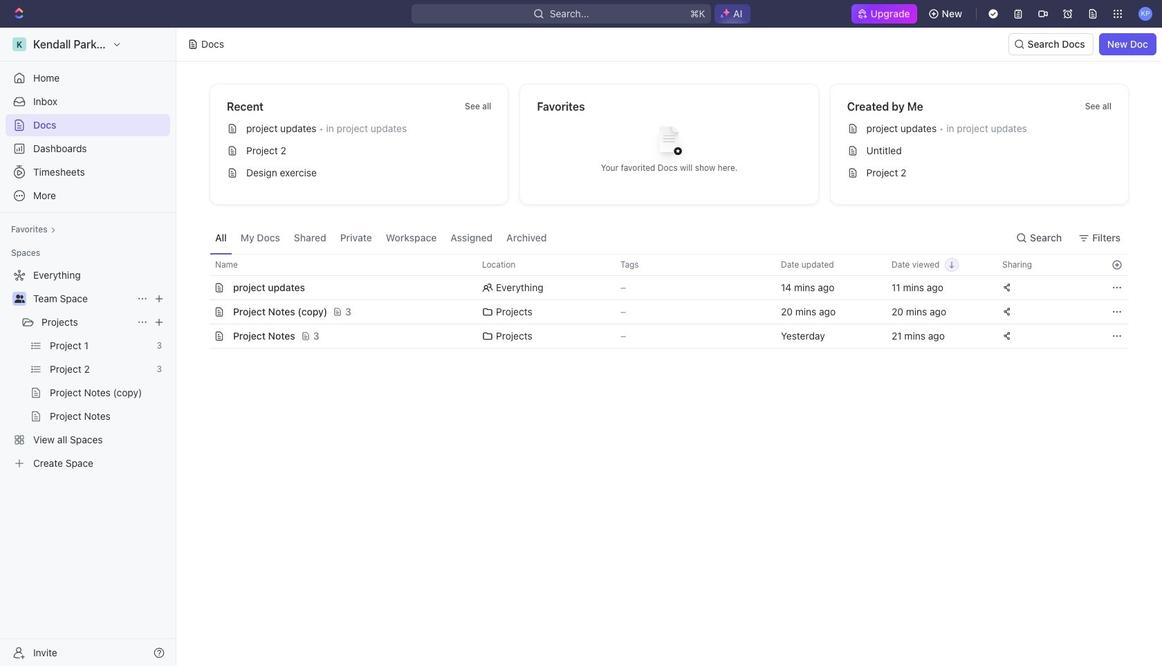 Task type: locate. For each thing, give the bounding box(es) containing it.
sidebar navigation
[[0, 28, 179, 667]]

tree
[[6, 264, 170, 475]]

row
[[195, 254, 1130, 276], [195, 275, 1130, 300], [195, 300, 1130, 325], [195, 324, 1130, 349]]

no favorited docs image
[[642, 115, 697, 171]]

table
[[195, 254, 1130, 349]]

tab list
[[210, 221, 553, 254]]



Task type: describe. For each thing, give the bounding box(es) containing it.
2 row from the top
[[195, 275, 1130, 300]]

4 row from the top
[[195, 324, 1130, 349]]

user group image
[[14, 295, 25, 303]]

1 row from the top
[[195, 254, 1130, 276]]

kendall parks's workspace, , element
[[12, 37, 26, 51]]

3 row from the top
[[195, 300, 1130, 325]]

tree inside sidebar navigation
[[6, 264, 170, 475]]



Task type: vqa. For each thing, say whether or not it's contained in the screenshot.
fourth row from the bottom
yes



